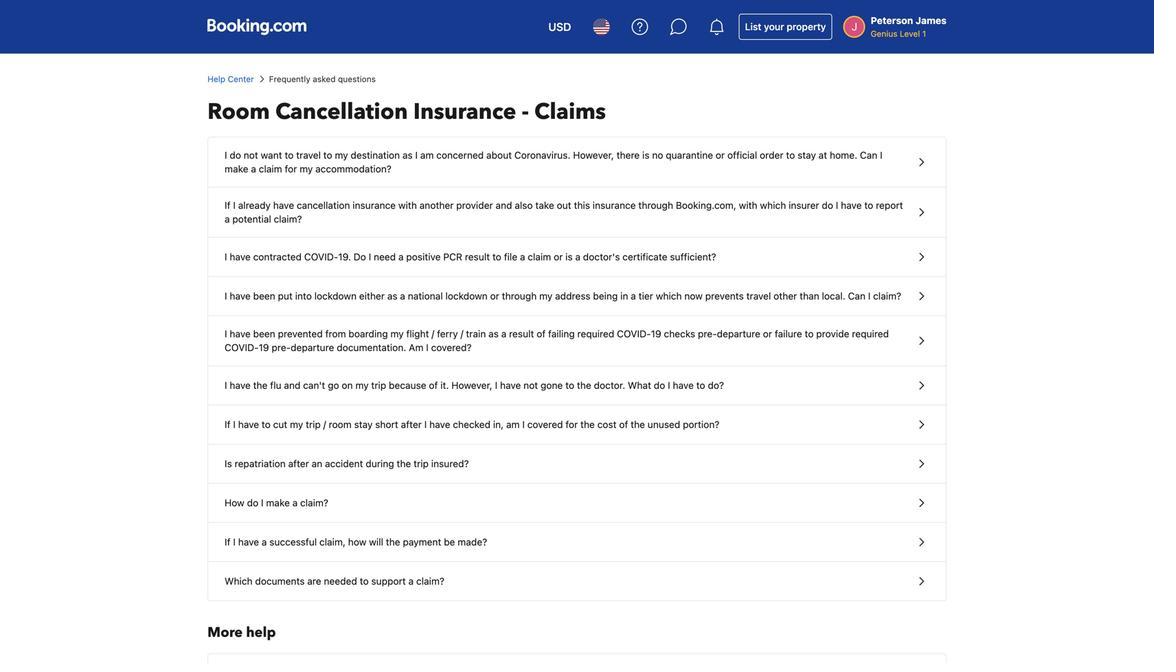 Task type: vqa. For each thing, say whether or not it's contained in the screenshot.
booking in button
no



Task type: locate. For each thing, give the bounding box(es) containing it.
support
[[372, 576, 406, 587]]

of left it.
[[429, 380, 438, 391]]

claim? down an
[[300, 497, 329, 509]]

do right insurer
[[822, 200, 834, 211]]

is for or
[[566, 251, 573, 263]]

the right will at the bottom
[[386, 537, 400, 548]]

1 vertical spatial claim
[[528, 251, 551, 263]]

on
[[342, 380, 353, 391]]

or left failure at right
[[764, 328, 773, 340]]

0 vertical spatial result
[[465, 251, 490, 263]]

0 horizontal spatial 19
[[259, 342, 269, 353]]

claim? down payment
[[417, 576, 445, 587]]

result
[[465, 251, 490, 263], [509, 328, 534, 340]]

insured?
[[432, 458, 469, 470]]

as right destination
[[403, 150, 413, 161]]

however, left the there
[[573, 150, 614, 161]]

stay left at
[[798, 150, 817, 161]]

list
[[745, 21, 762, 32]]

frequently
[[269, 74, 311, 84]]

1 horizontal spatial /
[[432, 328, 435, 340]]

0 horizontal spatial pre-
[[272, 342, 291, 353]]

0 horizontal spatial claim
[[259, 163, 282, 175]]

the inside 'button'
[[397, 458, 411, 470]]

1 vertical spatial departure
[[291, 342, 334, 353]]

through down file
[[502, 290, 537, 302]]

0 vertical spatial claim
[[259, 163, 282, 175]]

0 horizontal spatial stay
[[354, 419, 373, 430]]

to up accommodation?
[[324, 150, 333, 161]]

train
[[466, 328, 486, 340]]

have left prevented
[[230, 328, 251, 340]]

1 horizontal spatial pre-
[[698, 328, 717, 340]]

1 if from the top
[[225, 200, 231, 211]]

am inside i do not want to travel to my destination as i am concerned about coronavirus. however, there is no quarantine or official order to stay at home. can i make a claim for my accommodation?
[[421, 150, 434, 161]]

0 horizontal spatial after
[[288, 458, 309, 470]]

a right need
[[399, 251, 404, 263]]

i have contracted covid-19. do i need a positive pcr result to file a claim or is a doctor's certificate sufficient?
[[225, 251, 717, 263]]

my up accommodation?
[[335, 150, 348, 161]]

have left cut
[[238, 419, 259, 430]]

0 vertical spatial 19
[[651, 328, 662, 340]]

however, inside i do not want to travel to my destination as i am concerned about coronavirus. however, there is no quarantine or official order to stay at home. can i make a claim for my accommodation?
[[573, 150, 614, 161]]

or left official
[[716, 150, 725, 161]]

am
[[409, 342, 424, 353]]

0 horizontal spatial and
[[284, 380, 301, 391]]

1 horizontal spatial departure
[[717, 328, 761, 340]]

claim inside i do not want to travel to my destination as i am concerned about coronavirus. however, there is no quarantine or official order to stay at home. can i make a claim for my accommodation?
[[259, 163, 282, 175]]

pcr
[[444, 251, 463, 263]]

result inside i have been prevented from boarding my flight / ferry / train as a result of failing required covid-19 checks pre-departure or failure to provide required covid-19 pre-departure documentation. am i covered?
[[509, 328, 534, 340]]

usd button
[[541, 10, 580, 43]]

stay right room
[[354, 419, 373, 430]]

my left address on the top of page
[[540, 290, 553, 302]]

am inside if i have to cut my trip / room stay short after i have checked in, am i covered for the cost of the unused portion? button
[[507, 419, 520, 430]]

or inside i do not want to travel to my destination as i am concerned about coronavirus. however, there is no quarantine or official order to stay at home. can i make a claim for my accommodation?
[[716, 150, 725, 161]]

0 horizontal spatial departure
[[291, 342, 334, 353]]

booking.com online hotel reservations image
[[208, 19, 307, 35]]

will
[[369, 537, 384, 548]]

after inside 'button'
[[288, 458, 309, 470]]

peterson
[[871, 15, 914, 26]]

trip left 'because'
[[371, 380, 386, 391]]

1 lockdown from the left
[[315, 290, 357, 302]]

0 vertical spatial make
[[225, 163, 249, 175]]

can right local.
[[849, 290, 866, 302]]

claim? right 'potential'
[[274, 213, 302, 225]]

want
[[261, 150, 282, 161]]

been left prevented
[[253, 328, 275, 340]]

1 vertical spatial however,
[[452, 380, 493, 391]]

after inside button
[[401, 419, 422, 430]]

questions
[[338, 74, 376, 84]]

0 vertical spatial is
[[643, 150, 650, 161]]

lockdown right into at the top left of the page
[[315, 290, 357, 302]]

or inside i have been prevented from boarding my flight / ferry / train as a result of failing required covid-19 checks pre-departure or failure to provide required covid-19 pre-departure documentation. am i covered?
[[764, 328, 773, 340]]

1 vertical spatial covid-
[[617, 328, 651, 340]]

official
[[728, 150, 758, 161]]

not left want
[[244, 150, 258, 161]]

my inside i have been prevented from boarding my flight / ferry / train as a result of failing required covid-19 checks pre-departure or failure to provide required covid-19 pre-departure documentation. am i covered?
[[391, 328, 404, 340]]

0 horizontal spatial with
[[399, 200, 417, 211]]

0 horizontal spatial result
[[465, 251, 490, 263]]

1 horizontal spatial for
[[566, 419, 578, 430]]

1 vertical spatial for
[[566, 419, 578, 430]]

2 horizontal spatial of
[[620, 419, 629, 430]]

to left file
[[493, 251, 502, 263]]

pre-
[[698, 328, 717, 340], [272, 342, 291, 353]]

to
[[285, 150, 294, 161], [324, 150, 333, 161], [787, 150, 796, 161], [865, 200, 874, 211], [493, 251, 502, 263], [805, 328, 814, 340], [566, 380, 575, 391], [697, 380, 706, 391], [262, 419, 271, 430], [360, 576, 369, 587]]

my right cut
[[290, 419, 303, 430]]

to right gone
[[566, 380, 575, 391]]

cancellation
[[276, 97, 408, 127]]

potential
[[233, 213, 271, 225]]

trip left room
[[306, 419, 321, 430]]

and right flu
[[284, 380, 301, 391]]

have
[[273, 200, 294, 211], [841, 200, 862, 211], [230, 251, 251, 263], [230, 290, 251, 302], [230, 328, 251, 340], [230, 380, 251, 391], [500, 380, 521, 391], [673, 380, 694, 391], [238, 419, 259, 430], [430, 419, 451, 430], [238, 537, 259, 548]]

0 vertical spatial of
[[537, 328, 546, 340]]

if inside if i already have cancellation insurance with another provider and also take out this insurance through booking.com, with which insurer do i have to report a potential claim?
[[225, 200, 231, 211]]

if left already
[[225, 200, 231, 211]]

1 vertical spatial travel
[[747, 290, 772, 302]]

0 horizontal spatial of
[[429, 380, 438, 391]]

of inside i have the flu and can't go on my trip because of it. however, i have not gone to the doctor. what do i have to do? button
[[429, 380, 438, 391]]

covered?
[[431, 342, 472, 353]]

departure down prevents
[[717, 328, 761, 340]]

into
[[295, 290, 312, 302]]

1 vertical spatial through
[[502, 290, 537, 302]]

more
[[208, 623, 243, 642]]

1 horizontal spatial lockdown
[[446, 290, 488, 302]]

1 vertical spatial stay
[[354, 419, 373, 430]]

is inside i do not want to travel to my destination as i am concerned about coronavirus. however, there is no quarantine or official order to stay at home. can i make a claim for my accommodation?
[[643, 150, 650, 161]]

the inside button
[[386, 537, 400, 548]]

in
[[621, 290, 629, 302]]

successful
[[270, 537, 317, 548]]

be
[[444, 537, 455, 548]]

1 horizontal spatial after
[[401, 419, 422, 430]]

prevents
[[706, 290, 744, 302]]

as right train
[[489, 328, 499, 340]]

/ left train
[[461, 328, 464, 340]]

claim
[[259, 163, 282, 175], [528, 251, 551, 263]]

checks
[[664, 328, 696, 340]]

to right needed
[[360, 576, 369, 587]]

as inside i do not want to travel to my destination as i am concerned about coronavirus. however, there is no quarantine or official order to stay at home. can i make a claim for my accommodation?
[[403, 150, 413, 161]]

/
[[432, 328, 435, 340], [461, 328, 464, 340], [324, 419, 326, 430]]

have left do?
[[673, 380, 694, 391]]

am left concerned in the left top of the page
[[421, 150, 434, 161]]

and left also
[[496, 200, 512, 211]]

claim? right local.
[[874, 290, 902, 302]]

if for if i have to cut my trip / room stay short after i have checked in, am i covered for the cost of the unused portion?
[[225, 419, 231, 430]]

is left doctor's
[[566, 251, 573, 263]]

i inside button
[[233, 537, 236, 548]]

which
[[761, 200, 787, 211], [656, 290, 682, 302]]

1 vertical spatial been
[[253, 328, 275, 340]]

payment
[[403, 537, 442, 548]]

being
[[593, 290, 618, 302]]

1 vertical spatial am
[[507, 419, 520, 430]]

insurance
[[414, 97, 517, 127]]

checked
[[453, 419, 491, 430]]

as
[[403, 150, 413, 161], [388, 290, 398, 302], [489, 328, 499, 340]]

1 horizontal spatial through
[[639, 200, 674, 211]]

home.
[[830, 150, 858, 161]]

0 vertical spatial for
[[285, 163, 297, 175]]

0 vertical spatial however,
[[573, 150, 614, 161]]

if i have to cut my trip / room stay short after i have checked in, am i covered for the cost of the unused portion? button
[[208, 406, 947, 445]]

1 vertical spatial 19
[[259, 342, 269, 353]]

2 insurance from the left
[[593, 200, 636, 211]]

2 horizontal spatial trip
[[414, 458, 429, 470]]

0 horizontal spatial which
[[656, 290, 682, 302]]

0 vertical spatial not
[[244, 150, 258, 161]]

if for if i have a successful claim, how will the payment be made?
[[225, 537, 231, 548]]

1 vertical spatial if
[[225, 419, 231, 430]]

0 horizontal spatial not
[[244, 150, 258, 161]]

3 if from the top
[[225, 537, 231, 548]]

if inside button
[[225, 537, 231, 548]]

insurance down accommodation?
[[353, 200, 396, 211]]

1 vertical spatial not
[[524, 380, 538, 391]]

with right "booking.com,"
[[739, 200, 758, 211]]

0 vertical spatial am
[[421, 150, 434, 161]]

provider
[[457, 200, 493, 211]]

travel right want
[[296, 150, 321, 161]]

0 vertical spatial which
[[761, 200, 787, 211]]

a left 'potential'
[[225, 213, 230, 225]]

1 with from the left
[[399, 200, 417, 211]]

19
[[651, 328, 662, 340], [259, 342, 269, 353]]

1 horizontal spatial with
[[739, 200, 758, 211]]

1 horizontal spatial travel
[[747, 290, 772, 302]]

peterson james genius level 1
[[871, 15, 947, 38]]

other
[[774, 290, 798, 302]]

1 horizontal spatial of
[[537, 328, 546, 340]]

coronavirus.
[[515, 150, 571, 161]]

how
[[225, 497, 245, 509]]

room
[[208, 97, 270, 127]]

0 vertical spatial covid-
[[304, 251, 338, 263]]

if up is
[[225, 419, 231, 430]]

0 horizontal spatial lockdown
[[315, 290, 357, 302]]

1 vertical spatial pre-
[[272, 342, 291, 353]]

departure down prevented
[[291, 342, 334, 353]]

which left insurer
[[761, 200, 787, 211]]

through down the "no"
[[639, 200, 674, 211]]

which documents are needed to support a claim?
[[225, 576, 445, 587]]

result right pcr
[[465, 251, 490, 263]]

1 vertical spatial and
[[284, 380, 301, 391]]

doctor's
[[583, 251, 620, 263]]

2 been from the top
[[253, 328, 275, 340]]

is for there
[[643, 150, 650, 161]]

trip left insured?
[[414, 458, 429, 470]]

about
[[487, 150, 512, 161]]

either
[[359, 290, 385, 302]]

do inside if i already have cancellation insurance with another provider and also take out this insurance through booking.com, with which insurer do i have to report a potential claim?
[[822, 200, 834, 211]]

1 vertical spatial make
[[266, 497, 290, 509]]

have left flu
[[230, 380, 251, 391]]

repatriation
[[235, 458, 286, 470]]

another
[[420, 200, 454, 211]]

am right in,
[[507, 419, 520, 430]]

have left put
[[230, 290, 251, 302]]

0 vertical spatial as
[[403, 150, 413, 161]]

1 vertical spatial of
[[429, 380, 438, 391]]

1 horizontal spatial insurance
[[593, 200, 636, 211]]

make up the successful
[[266, 497, 290, 509]]

the left the doctor.
[[577, 380, 592, 391]]

a inside i have been prevented from boarding my flight / ferry / train as a result of failing required covid-19 checks pre-departure or failure to provide required covid-19 pre-departure documentation. am i covered?
[[502, 328, 507, 340]]

i have been prevented from boarding my flight / ferry / train as a result of failing required covid-19 checks pre-departure or failure to provide required covid-19 pre-departure documentation. am i covered?
[[225, 328, 890, 353]]

1 vertical spatial result
[[509, 328, 534, 340]]

1 horizontal spatial claim
[[528, 251, 551, 263]]

not left gone
[[524, 380, 538, 391]]

flu
[[270, 380, 282, 391]]

if down how
[[225, 537, 231, 548]]

0 vertical spatial if
[[225, 200, 231, 211]]

to left report
[[865, 200, 874, 211]]

for right covered
[[566, 419, 578, 430]]

booking.com,
[[676, 200, 737, 211]]

a up already
[[251, 163, 256, 175]]

0 vertical spatial can
[[861, 150, 878, 161]]

0 vertical spatial trip
[[371, 380, 386, 391]]

1 horizontal spatial covid-
[[304, 251, 338, 263]]

2 horizontal spatial as
[[489, 328, 499, 340]]

been inside i have been prevented from boarding my flight / ferry / train as a result of failing required covid-19 checks pre-departure or failure to provide required covid-19 pre-departure documentation. am i covered?
[[253, 328, 275, 340]]

1 horizontal spatial which
[[761, 200, 787, 211]]

my inside i have been put into lockdown either as a national lockdown or through my address being in a tier which now prevents travel other than local. can i claim? button
[[540, 290, 553, 302]]

claims
[[535, 97, 606, 127]]

claim right file
[[528, 251, 551, 263]]

0 vertical spatial stay
[[798, 150, 817, 161]]

property
[[787, 21, 827, 32]]

0 horizontal spatial insurance
[[353, 200, 396, 211]]

what
[[628, 380, 652, 391]]

after right short
[[401, 419, 422, 430]]

which right tier
[[656, 290, 682, 302]]

1 vertical spatial which
[[656, 290, 682, 302]]

of left failing
[[537, 328, 546, 340]]

my left "flight"
[[391, 328, 404, 340]]

can right home.
[[861, 150, 878, 161]]

the right during
[[397, 458, 411, 470]]

2 lockdown from the left
[[446, 290, 488, 302]]

required right provide
[[853, 328, 890, 340]]

after
[[401, 419, 422, 430], [288, 458, 309, 470]]

than
[[800, 290, 820, 302]]

been
[[253, 290, 275, 302], [253, 328, 275, 340]]

however,
[[573, 150, 614, 161], [452, 380, 493, 391]]

1 horizontal spatial as
[[403, 150, 413, 161]]

claim down want
[[259, 163, 282, 175]]

provide
[[817, 328, 850, 340]]

i do not want to travel to my destination as i am concerned about coronavirus. however, there is no quarantine or official order to stay at home. can i make a claim for my accommodation? button
[[208, 137, 947, 188]]

make up already
[[225, 163, 249, 175]]

0 vertical spatial through
[[639, 200, 674, 211]]

0 horizontal spatial for
[[285, 163, 297, 175]]

0 horizontal spatial am
[[421, 150, 434, 161]]

1 required from the left
[[578, 328, 615, 340]]

0 horizontal spatial however,
[[452, 380, 493, 391]]

been left put
[[253, 290, 275, 302]]

1 vertical spatial as
[[388, 290, 398, 302]]

0 horizontal spatial make
[[225, 163, 249, 175]]

required right failing
[[578, 328, 615, 340]]

as right either
[[388, 290, 398, 302]]

1 been from the top
[[253, 290, 275, 302]]

a right train
[[502, 328, 507, 340]]

not inside i do not want to travel to my destination as i am concerned about coronavirus. however, there is no quarantine or official order to stay at home. can i make a claim for my accommodation?
[[244, 150, 258, 161]]

1 horizontal spatial required
[[853, 328, 890, 340]]

-
[[522, 97, 529, 127]]

2 if from the top
[[225, 419, 231, 430]]

a left the successful
[[262, 537, 267, 548]]

have left contracted
[[230, 251, 251, 263]]

2 horizontal spatial covid-
[[617, 328, 651, 340]]

through
[[639, 200, 674, 211], [502, 290, 537, 302]]

0 vertical spatial been
[[253, 290, 275, 302]]

make
[[225, 163, 249, 175], [266, 497, 290, 509]]

2 vertical spatial if
[[225, 537, 231, 548]]

my right the on at left
[[356, 380, 369, 391]]

and
[[496, 200, 512, 211], [284, 380, 301, 391]]

with left 'another'
[[399, 200, 417, 211]]

0 horizontal spatial as
[[388, 290, 398, 302]]

have inside button
[[238, 537, 259, 548]]

i do not want to travel to my destination as i am concerned about coronavirus. however, there is no quarantine or official order to stay at home. can i make a claim for my accommodation?
[[225, 150, 883, 175]]

in,
[[493, 419, 504, 430]]

a right in at the top of page
[[631, 290, 636, 302]]

not
[[244, 150, 258, 161], [524, 380, 538, 391]]

2 vertical spatial of
[[620, 419, 629, 430]]

do left want
[[230, 150, 241, 161]]

however, right it.
[[452, 380, 493, 391]]

is left the "no"
[[643, 150, 650, 161]]

0 horizontal spatial is
[[566, 251, 573, 263]]

report
[[876, 200, 904, 211]]

which inside if i already have cancellation insurance with another provider and also take out this insurance through booking.com, with which insurer do i have to report a potential claim?
[[761, 200, 787, 211]]

2 vertical spatial covid-
[[225, 342, 259, 353]]

1 horizontal spatial however,
[[573, 150, 614, 161]]

of
[[537, 328, 546, 340], [429, 380, 438, 391], [620, 419, 629, 430]]

0 vertical spatial and
[[496, 200, 512, 211]]

1 horizontal spatial is
[[643, 150, 650, 161]]

or up i have been put into lockdown either as a national lockdown or through my address being in a tier which now prevents travel other than local. can i claim?
[[554, 251, 563, 263]]

1 vertical spatial is
[[566, 251, 573, 263]]

1 horizontal spatial am
[[507, 419, 520, 430]]

of right cost
[[620, 419, 629, 430]]

insurance right this
[[593, 200, 636, 211]]

covid-
[[304, 251, 338, 263], [617, 328, 651, 340], [225, 342, 259, 353]]

1 horizontal spatial and
[[496, 200, 512, 211]]

out
[[557, 200, 572, 211]]

have up in,
[[500, 380, 521, 391]]

2 with from the left
[[739, 200, 758, 211]]

to inside i have been prevented from boarding my flight / ferry / train as a result of failing required covid-19 checks pre-departure or failure to provide required covid-19 pre-departure documentation. am i covered?
[[805, 328, 814, 340]]

to left cut
[[262, 419, 271, 430]]

1 horizontal spatial make
[[266, 497, 290, 509]]

positive
[[406, 251, 441, 263]]

0 vertical spatial travel
[[296, 150, 321, 161]]

take
[[536, 200, 555, 211]]

a inside button
[[262, 537, 267, 548]]

2 vertical spatial trip
[[414, 458, 429, 470]]



Task type: describe. For each thing, give the bounding box(es) containing it.
i have been put into lockdown either as a national lockdown or through my address being in a tier which now prevents travel other than local. can i claim?
[[225, 290, 902, 302]]

can inside i do not want to travel to my destination as i am concerned about coronavirus. however, there is no quarantine or official order to stay at home. can i make a claim for my accommodation?
[[861, 150, 878, 161]]

list your property link
[[739, 14, 833, 40]]

no
[[653, 150, 664, 161]]

documentation.
[[337, 342, 406, 353]]

been for prevented
[[253, 328, 275, 340]]

accident
[[325, 458, 363, 470]]

is repatriation after an accident during the trip insured? button
[[208, 445, 947, 484]]

the left unused
[[631, 419, 645, 430]]

needed
[[324, 576, 357, 587]]

covered
[[528, 419, 563, 430]]

if i have a successful claim, how will the payment be made?
[[225, 537, 488, 548]]

your
[[764, 21, 785, 32]]

a right file
[[520, 251, 526, 263]]

i have the flu and can't go on my trip because of it. however, i have not gone to the doctor. what do i have to do?
[[225, 380, 725, 391]]

have inside i have been prevented from boarding my flight / ferry / train as a result of failing required covid-19 checks pre-departure or failure to provide required covid-19 pre-departure documentation. am i covered?
[[230, 328, 251, 340]]

to right want
[[285, 150, 294, 161]]

cut
[[273, 419, 288, 430]]

my up cancellation
[[300, 163, 313, 175]]

have left report
[[841, 200, 862, 211]]

do
[[354, 251, 366, 263]]

a left national
[[400, 290, 406, 302]]

there
[[617, 150, 640, 161]]

flight
[[407, 328, 429, 340]]

1 horizontal spatial not
[[524, 380, 538, 391]]

file
[[504, 251, 518, 263]]

certificate
[[623, 251, 668, 263]]

0 horizontal spatial covid-
[[225, 342, 259, 353]]

unused
[[648, 419, 681, 430]]

do?
[[708, 380, 725, 391]]

cancellation
[[297, 200, 350, 211]]

a inside if i already have cancellation insurance with another provider and also take out this insurance through booking.com, with which insurer do i have to report a potential claim?
[[225, 213, 230, 225]]

go
[[328, 380, 339, 391]]

room cancellation insurance - claims
[[208, 97, 606, 127]]

a right support
[[409, 576, 414, 587]]

if i have to cut my trip / room stay short after i have checked in, am i covered for the cost of the unused portion?
[[225, 419, 720, 430]]

this
[[574, 200, 590, 211]]

stay inside i do not want to travel to my destination as i am concerned about coronavirus. however, there is no quarantine or official order to stay at home. can i make a claim for my accommodation?
[[798, 150, 817, 161]]

trip inside 'button'
[[414, 458, 429, 470]]

list your property
[[745, 21, 827, 32]]

1 horizontal spatial trip
[[371, 380, 386, 391]]

my inside i have the flu and can't go on my trip because of it. however, i have not gone to the doctor. what do i have to do? button
[[356, 380, 369, 391]]

it.
[[441, 380, 449, 391]]

travel inside i do not want to travel to my destination as i am concerned about coronavirus. however, there is no quarantine or official order to stay at home. can i make a claim for my accommodation?
[[296, 150, 321, 161]]

if i have a successful claim, how will the payment be made? button
[[208, 523, 947, 562]]

help center button
[[208, 73, 254, 85]]

and inside if i already have cancellation insurance with another provider and also take out this insurance through booking.com, with which insurer do i have to report a potential claim?
[[496, 200, 512, 211]]

tier
[[639, 290, 654, 302]]

how do i make a claim? button
[[208, 484, 947, 523]]

sufficient?
[[670, 251, 717, 263]]

the left flu
[[253, 380, 268, 391]]

address
[[555, 290, 591, 302]]

contracted
[[253, 251, 302, 263]]

my inside if i have to cut my trip / room stay short after i have checked in, am i covered for the cost of the unused portion? button
[[290, 419, 303, 430]]

how do i make a claim?
[[225, 497, 329, 509]]

have left checked
[[430, 419, 451, 430]]

i have the flu and can't go on my trip because of it. however, i have not gone to the doctor. what do i have to do? button
[[208, 366, 947, 406]]

1
[[923, 29, 927, 38]]

do inside how do i make a claim? button
[[247, 497, 259, 509]]

insurer
[[789, 200, 820, 211]]

of inside if i have to cut my trip / room stay short after i have checked in, am i covered for the cost of the unused portion? button
[[620, 419, 629, 430]]

of inside i have been prevented from boarding my flight / ferry / train as a result of failing required covid-19 checks pre-departure or failure to provide required covid-19 pre-departure documentation. am i covered?
[[537, 328, 546, 340]]

already
[[238, 200, 271, 211]]

to right 'order'
[[787, 150, 796, 161]]

0 horizontal spatial /
[[324, 419, 326, 430]]

0 horizontal spatial through
[[502, 290, 537, 302]]

now
[[685, 290, 703, 302]]

2 horizontal spatial /
[[461, 328, 464, 340]]

documents
[[255, 576, 305, 587]]

put
[[278, 290, 293, 302]]

frequently asked questions
[[269, 74, 376, 84]]

have right already
[[273, 200, 294, 211]]

to inside if i already have cancellation insurance with another provider and also take out this insurance through booking.com, with which insurer do i have to report a potential claim?
[[865, 200, 874, 211]]

travel inside i have been put into lockdown either as a national lockdown or through my address being in a tier which now prevents travel other than local. can i claim? button
[[747, 290, 772, 302]]

1 vertical spatial can
[[849, 290, 866, 302]]

help
[[208, 74, 226, 84]]

how
[[348, 537, 367, 548]]

need
[[374, 251, 396, 263]]

make inside i do not want to travel to my destination as i am concerned about coronavirus. however, there is no quarantine or official order to stay at home. can i make a claim for my accommodation?
[[225, 163, 249, 175]]

or inside i have contracted covid-19. do i need a positive pcr result to file a claim or is a doctor's certificate sufficient? button
[[554, 251, 563, 263]]

prevented
[[278, 328, 323, 340]]

0 vertical spatial pre-
[[698, 328, 717, 340]]

the left cost
[[581, 419, 595, 430]]

do inside i do not want to travel to my destination as i am concerned about coronavirus. however, there is no quarantine or official order to stay at home. can i make a claim for my accommodation?
[[230, 150, 241, 161]]

an
[[312, 458, 323, 470]]

is
[[225, 458, 232, 470]]

claim? inside if i already have cancellation insurance with another provider and also take out this insurance through booking.com, with which insurer do i have to report a potential claim?
[[274, 213, 302, 225]]

which
[[225, 576, 253, 587]]

through inside if i already have cancellation insurance with another provider and also take out this insurance through booking.com, with which insurer do i have to report a potential claim?
[[639, 200, 674, 211]]

made?
[[458, 537, 488, 548]]

if i already have cancellation insurance with another provider and also take out this insurance through booking.com, with which insurer do i have to report a potential claim? button
[[208, 188, 947, 238]]

2 required from the left
[[853, 328, 890, 340]]

if i already have cancellation insurance with another provider and also take out this insurance through booking.com, with which insurer do i have to report a potential claim?
[[225, 200, 904, 225]]

short
[[375, 419, 399, 430]]

national
[[408, 290, 443, 302]]

help
[[246, 623, 276, 642]]

do inside button
[[654, 380, 666, 391]]

if for if i already have cancellation insurance with another provider and also take out this insurance through booking.com, with which insurer do i have to report a potential claim?
[[225, 200, 231, 211]]

a inside i do not want to travel to my destination as i am concerned about coronavirus. however, there is no quarantine or official order to stay at home. can i make a claim for my accommodation?
[[251, 163, 256, 175]]

1 horizontal spatial 19
[[651, 328, 662, 340]]

portion?
[[683, 419, 720, 430]]

asked
[[313, 74, 336, 84]]

to left do?
[[697, 380, 706, 391]]

more help
[[208, 623, 276, 642]]

0 horizontal spatial trip
[[306, 419, 321, 430]]

for inside i do not want to travel to my destination as i am concerned about coronavirus. however, there is no quarantine or official order to stay at home. can i make a claim for my accommodation?
[[285, 163, 297, 175]]

quarantine
[[666, 150, 714, 161]]

room
[[329, 419, 352, 430]]

a left doctor's
[[576, 251, 581, 263]]

1 insurance from the left
[[353, 200, 396, 211]]

or inside i have been put into lockdown either as a national lockdown or through my address being in a tier which now prevents travel other than local. can i claim? button
[[491, 290, 500, 302]]

level
[[900, 29, 921, 38]]

gone
[[541, 380, 563, 391]]

been for put
[[253, 290, 275, 302]]

i have been put into lockdown either as a national lockdown or through my address being in a tier which now prevents travel other than local. can i claim? button
[[208, 277, 947, 316]]

destination
[[351, 150, 400, 161]]

a up the successful
[[293, 497, 298, 509]]

0 vertical spatial departure
[[717, 328, 761, 340]]

which documents are needed to support a claim? button
[[208, 562, 947, 601]]

failure
[[775, 328, 803, 340]]

failing
[[549, 328, 575, 340]]

from
[[326, 328, 346, 340]]

as inside i have been prevented from boarding my flight / ferry / train as a result of failing required covid-19 checks pre-departure or failure to provide required covid-19 pre-departure documentation. am i covered?
[[489, 328, 499, 340]]

claim,
[[320, 537, 346, 548]]

make inside how do i make a claim? button
[[266, 497, 290, 509]]



